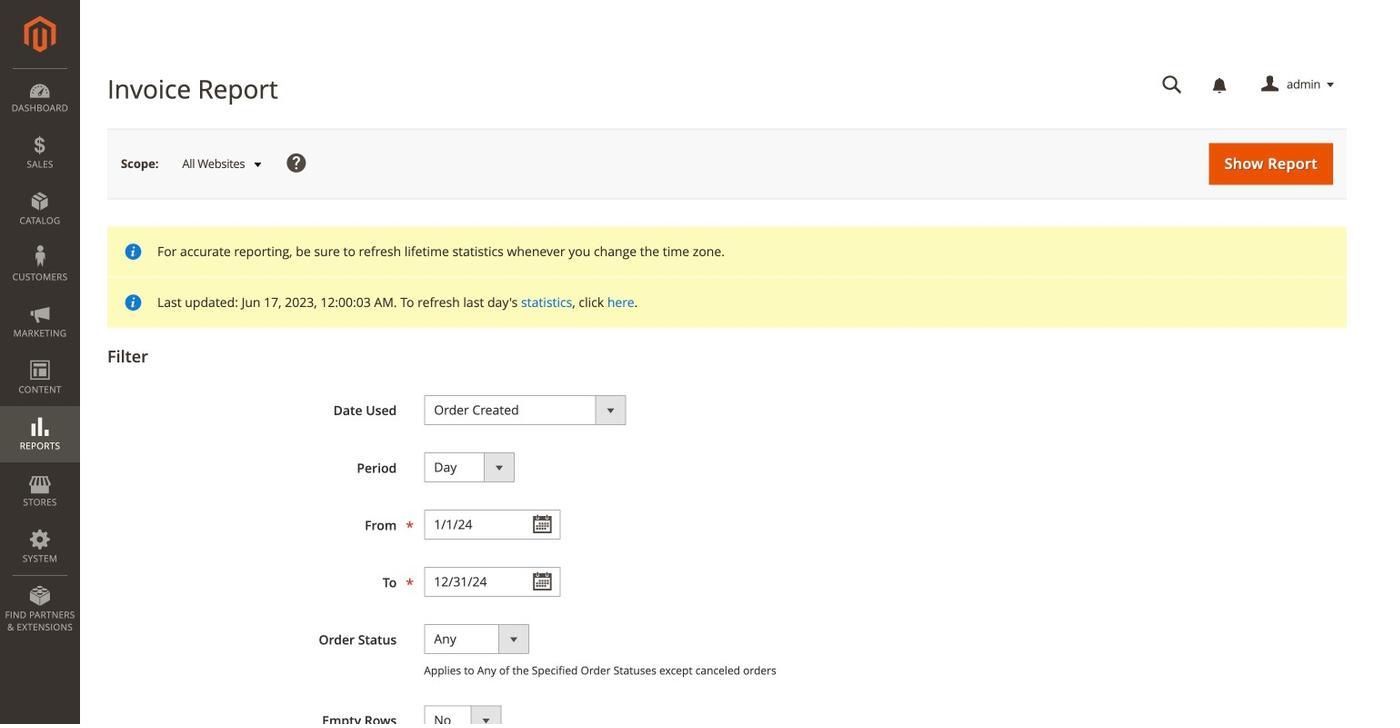 Task type: locate. For each thing, give the bounding box(es) containing it.
None text field
[[1150, 69, 1195, 101], [424, 510, 560, 540], [1150, 69, 1195, 101], [424, 510, 560, 540]]

None text field
[[424, 568, 560, 598]]

menu bar
[[0, 68, 80, 643]]



Task type: describe. For each thing, give the bounding box(es) containing it.
magento admin panel image
[[24, 15, 56, 53]]



Task type: vqa. For each thing, say whether or not it's contained in the screenshot.
checkbox
no



